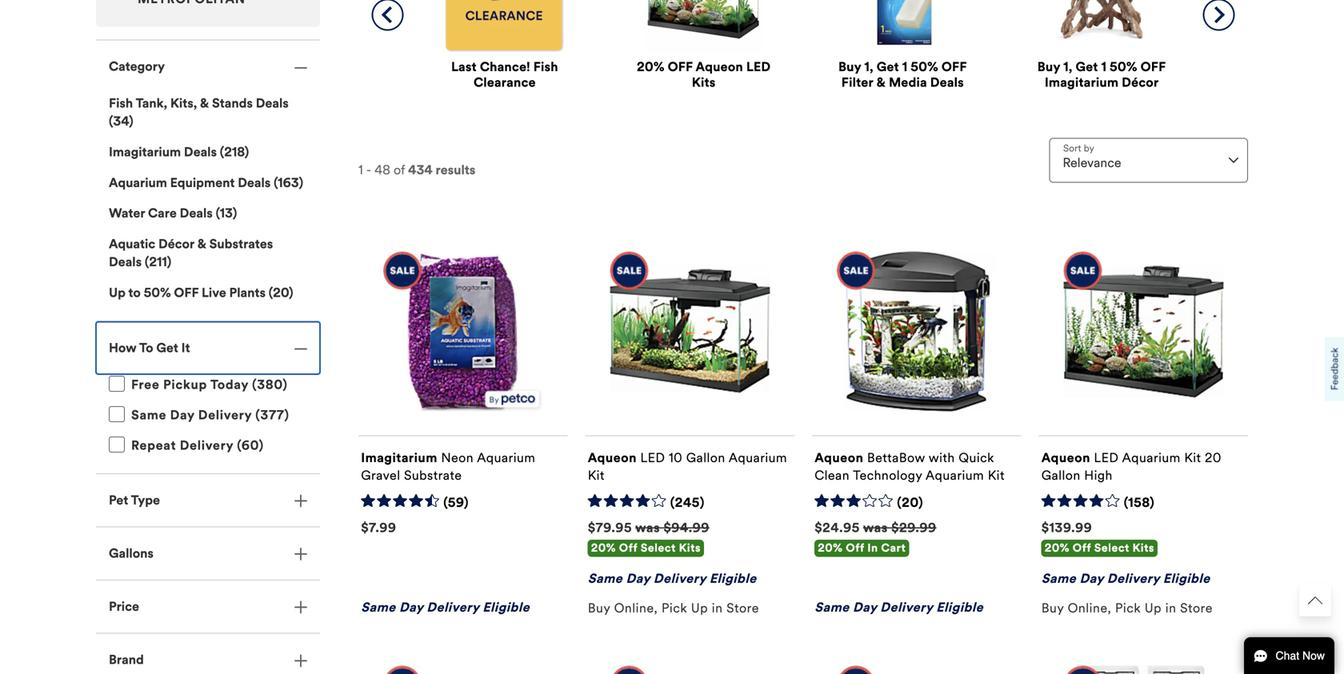 Task type: describe. For each thing, give the bounding box(es) containing it.
20% inside $79.95 was $94.99 20% off select kits
[[591, 541, 616, 555]]

gallon inside led aquarium kit 20 gallon high
[[1042, 468, 1081, 484]]

0 horizontal spatial 1
[[358, 162, 363, 178]]

deals inside buy 1, get 1 50% off filter & media deals
[[930, 74, 964, 90]]

free pickup today (380)
[[131, 377, 288, 393]]

up for led 10 gallon aquarium kit
[[691, 600, 708, 616]]

kit inside led aquarium kit 20 gallon high
[[1185, 450, 1201, 466]]

-
[[366, 162, 371, 178]]

with
[[929, 450, 955, 466]]

deals left 163
[[238, 175, 271, 191]]

$29.99
[[891, 520, 937, 536]]

gallon inside the led 10 gallon aquarium kit
[[686, 450, 726, 466]]

eligible for $79.95
[[710, 571, 757, 587]]

20 reviews element
[[897, 495, 923, 511]]

$139.99 20% off select kits
[[1042, 520, 1155, 555]]

fish inside fish tank, kits, & stands deals ( 34 )
[[109, 95, 133, 111]]

neon aquarium gravel substrate
[[361, 450, 536, 484]]

same day delivery eligible for $79.95
[[588, 571, 757, 587]]

10
[[669, 450, 683, 466]]

up for led aquarium kit 20 gallon high
[[1145, 600, 1162, 616]]

aquarium inside the 'neon aquarium gravel substrate'
[[477, 450, 536, 466]]

stands
[[212, 95, 253, 111]]

218
[[224, 144, 245, 160]]

live
[[202, 285, 226, 301]]

20% off aqueon led kits link
[[637, 59, 771, 90]]

bettabow with quick clean technology aquarium kit
[[815, 450, 1005, 484]]

led 10 gallon aquarium kit
[[588, 450, 787, 484]]

buy inside buy 1, get 1 50% off imagitarium décor
[[1038, 59, 1060, 75]]

neon
[[441, 450, 474, 466]]

quick
[[959, 450, 994, 466]]

kits inside $79.95 was $94.99 20% off select kits
[[679, 541, 701, 555]]

1 plus icon 2 button from the top
[[96, 474, 320, 527]]

$79.95
[[588, 520, 632, 536]]

& inside aquatic décor & substrates deals
[[197, 236, 206, 252]]

off for $24.95
[[846, 541, 865, 555]]

repeat
[[131, 438, 176, 454]]

to
[[128, 285, 141, 301]]

$79.95 was $94.99 20% off select kits
[[588, 520, 710, 555]]

59 reviews element
[[443, 495, 469, 511]]

$94.99
[[664, 520, 710, 536]]

tank,
[[136, 95, 167, 111]]

buy online, pick up in store for $94.99
[[588, 600, 759, 616]]

eligible for $24.95
[[936, 600, 984, 616]]

imagitarium deals ( 218 )
[[109, 144, 249, 160]]

cart
[[881, 541, 906, 555]]

$7.99
[[361, 520, 397, 536]]

$139.99
[[1042, 520, 1092, 536]]

water
[[109, 205, 145, 221]]

category
[[109, 58, 165, 74]]

aquarium equipment deals ( 163 )
[[109, 175, 303, 191]]

was for $79.95
[[635, 520, 660, 536]]

(377)
[[255, 407, 289, 423]]

day for bettabow with quick clean technology aquarium kit
[[853, 600, 877, 616]]

buy 1, get 1 50% off imagitarium décor
[[1038, 59, 1166, 90]]

245 reviews element
[[670, 495, 705, 511]]

& inside buy 1, get 1 50% off filter & media deals
[[877, 74, 886, 90]]

online, for was
[[614, 600, 658, 616]]

select inside $79.95 was $94.99 20% off select kits
[[641, 541, 676, 555]]

13
[[220, 205, 233, 221]]

same for led 10 gallon aquarium kit
[[588, 571, 623, 587]]

same down free at bottom left
[[131, 407, 167, 423]]

1 plus icon 2 image from the top
[[294, 495, 307, 508]]

up to 50% off live plants ( 20 )
[[109, 285, 293, 301]]

(20)
[[897, 495, 923, 511]]

3 plus icon 2 image from the top
[[294, 601, 307, 614]]

48
[[375, 162, 390, 178]]

same day delivery (377)
[[131, 407, 289, 423]]

category button
[[96, 40, 320, 93]]

filter
[[842, 74, 873, 90]]

led for led 10 gallon aquarium kit
[[640, 450, 665, 466]]

water care deals ( 13 )
[[109, 205, 237, 221]]

1 for décor
[[1101, 59, 1107, 75]]

163
[[278, 175, 299, 191]]

kits,
[[170, 95, 197, 111]]

aqueon inside '20% off aqueon led kits'
[[696, 59, 743, 75]]

in for off
[[1166, 600, 1177, 616]]

today
[[210, 377, 249, 393]]

434
[[408, 162, 433, 178]]

styled arrow button link
[[1299, 585, 1331, 617]]

(59)
[[443, 495, 469, 511]]

(158)
[[1124, 495, 1155, 511]]

plants
[[229, 285, 266, 301]]

how
[[109, 340, 137, 356]]

imagitarium inside buy 1, get 1 50% off imagitarium décor
[[1045, 74, 1119, 90]]

last chance! fish clearance
[[451, 59, 558, 90]]

led for led aquarium kit 20 gallon high
[[1094, 450, 1119, 466]]

high
[[1084, 468, 1113, 484]]

) up up to 50% off live plants ( 20 )
[[167, 254, 171, 270]]

equipment
[[170, 175, 235, 191]]

0 horizontal spatial 20
[[273, 285, 289, 301]]

chance!
[[480, 59, 530, 75]]

) down stands
[[245, 144, 249, 160]]

& inside fish tank, kits, & stands deals ( 34 )
[[200, 95, 209, 111]]

deals up equipment
[[184, 144, 217, 160]]

aquatic
[[109, 236, 155, 252]]

aquarium inside bettabow with quick clean technology aquarium kit
[[926, 468, 984, 484]]

off inside buy 1, get 1 50% off filter & media deals
[[942, 59, 967, 75]]

in for $94.99
[[712, 600, 723, 616]]

off inside $139.99 20% off select kits
[[1073, 541, 1091, 555]]



Task type: vqa. For each thing, say whether or not it's contained in the screenshot.


Task type: locate. For each thing, give the bounding box(es) containing it.
0 horizontal spatial off
[[619, 541, 638, 555]]

how to get it button
[[96, 322, 320, 374]]

led inside led aquarium kit 20 gallon high
[[1094, 450, 1119, 466]]

( 211 )
[[142, 254, 171, 270]]

0 horizontal spatial buy online, pick up in store
[[588, 600, 759, 616]]

off
[[619, 541, 638, 555], [846, 541, 865, 555], [1073, 541, 1091, 555]]

)
[[129, 113, 133, 129], [245, 144, 249, 160], [299, 175, 303, 191], [233, 205, 237, 221], [167, 254, 171, 270], [289, 285, 293, 301]]

1 horizontal spatial 1
[[902, 59, 908, 75]]

1, inside buy 1, get 1 50% off imagitarium décor
[[1064, 59, 1073, 75]]

fish tank, kits, & stands deals ( 34 )
[[109, 95, 289, 129]]

0 horizontal spatial select
[[641, 541, 676, 555]]

plus icon 2 image
[[294, 495, 307, 508], [294, 548, 307, 561], [294, 601, 307, 614], [294, 655, 307, 668]]

1 horizontal spatial up
[[691, 600, 708, 616]]

4 plus icon 2 button from the top
[[96, 634, 320, 675]]

off inside $24.95 was $29.99 20% off in cart
[[846, 541, 865, 555]]

1 pick from the left
[[662, 600, 687, 616]]

1 was from the left
[[635, 520, 660, 536]]

pick for $94.99
[[662, 600, 687, 616]]

same day delivery eligible for $139.99
[[1042, 571, 1210, 587]]

1 horizontal spatial pick
[[1115, 600, 1141, 616]]

1 horizontal spatial 20
[[1205, 450, 1222, 466]]

kits for $139.99
[[1133, 541, 1155, 555]]

$24.95
[[815, 520, 860, 536]]

same down $139.99
[[1042, 571, 1076, 587]]

led inside the led 10 gallon aquarium kit
[[640, 450, 665, 466]]

2 horizontal spatial up
[[1145, 600, 1162, 616]]

same down $24.95
[[815, 600, 850, 616]]

1 horizontal spatial select
[[1094, 541, 1130, 555]]

(380)
[[252, 377, 288, 393]]

2 plus icon 2 image from the top
[[294, 548, 307, 561]]

off for $79.95
[[619, 541, 638, 555]]

décor inside buy 1, get 1 50% off imagitarium décor
[[1122, 74, 1159, 90]]

kits inside $139.99 20% off select kits
[[1133, 541, 1155, 555]]

substrate
[[404, 468, 462, 484]]

20% inside '20% off aqueon led kits'
[[637, 59, 665, 75]]

0 horizontal spatial led
[[640, 450, 665, 466]]

off inside '20% off aqueon led kits'
[[668, 59, 693, 75]]

buy
[[839, 59, 861, 75], [1038, 59, 1060, 75], [588, 600, 610, 616], [1042, 600, 1064, 616]]

2 buy online, pick up in store from the left
[[1042, 600, 1213, 616]]

led aquarium kit 20 gallon high
[[1042, 450, 1222, 484]]

gallon
[[686, 450, 726, 466], [1042, 468, 1081, 484]]

store for off
[[1180, 600, 1213, 616]]

50% for &
[[911, 59, 939, 75]]

0 vertical spatial &
[[877, 74, 886, 90]]

1, inside buy 1, get 1 50% off filter & media deals
[[865, 59, 874, 75]]

deals inside fish tank, kits, & stands deals ( 34 )
[[256, 95, 289, 111]]

0 horizontal spatial up
[[109, 285, 126, 301]]

last
[[451, 59, 477, 75]]

buy online, pick up in store down $139.99 20% off select kits
[[1042, 600, 1213, 616]]

1 online, from the left
[[614, 600, 658, 616]]

kit inside the led 10 gallon aquarium kit
[[588, 468, 605, 484]]

it
[[181, 340, 190, 356]]

20%
[[637, 59, 665, 75], [591, 541, 616, 555], [818, 541, 843, 555], [1045, 541, 1070, 555]]

1 off from the left
[[619, 541, 638, 555]]

online, for 20%
[[1068, 600, 1112, 616]]

aquarium
[[109, 175, 167, 191], [477, 450, 536, 466], [729, 450, 787, 466], [1122, 450, 1181, 466], [926, 468, 984, 484]]

0 vertical spatial gallon
[[686, 450, 726, 466]]

select down 158 reviews element in the bottom right of the page
[[1094, 541, 1130, 555]]

3 off from the left
[[1073, 541, 1091, 555]]

20% inside $24.95 was $29.99 20% off in cart
[[818, 541, 843, 555]]

get for filter
[[877, 59, 899, 75]]

clearance
[[474, 74, 536, 90]]

0 horizontal spatial fish
[[109, 95, 133, 111]]

was
[[635, 520, 660, 536], [863, 520, 888, 536]]

free
[[131, 377, 160, 393]]

pick for off
[[1115, 600, 1141, 616]]

kit inside bettabow with quick clean technology aquarium kit
[[988, 468, 1005, 484]]

0 horizontal spatial pick
[[662, 600, 687, 616]]

2 in from the left
[[1166, 600, 1177, 616]]

) down category
[[129, 113, 133, 129]]

day for led aquarium kit 20 gallon high
[[1080, 571, 1104, 587]]

to
[[139, 340, 153, 356]]

deals inside aquatic décor & substrates deals
[[109, 254, 142, 270]]

buy online, pick up in store
[[588, 600, 759, 616], [1042, 600, 1213, 616]]

kits for 20%
[[692, 74, 716, 90]]

clean
[[815, 468, 850, 484]]

kits inside '20% off aqueon led kits'
[[692, 74, 716, 90]]

store for $94.99
[[727, 600, 759, 616]]

$24.95 was $29.99 20% off in cart
[[815, 520, 937, 555]]

imagitarium
[[1045, 74, 1119, 90], [109, 144, 181, 160], [361, 450, 438, 466]]

2 horizontal spatial off
[[1073, 541, 1091, 555]]

2 horizontal spatial get
[[1076, 59, 1098, 75]]

) right 'plants'
[[289, 285, 293, 301]]

off inside $79.95 was $94.99 20% off select kits
[[619, 541, 638, 555]]

aquatic décor & substrates deals
[[109, 236, 273, 270]]

kit
[[1185, 450, 1201, 466], [588, 468, 605, 484], [988, 468, 1005, 484]]

1 horizontal spatial 50%
[[911, 59, 939, 75]]

fish up 34
[[109, 95, 133, 111]]

online,
[[614, 600, 658, 616], [1068, 600, 1112, 616]]

up
[[109, 285, 126, 301], [691, 600, 708, 616], [1145, 600, 1162, 616]]

1 horizontal spatial store
[[1180, 600, 1213, 616]]

1, for imagitarium
[[1064, 59, 1073, 75]]

2 select from the left
[[1094, 541, 1130, 555]]

imagitarium for imagitarium
[[361, 450, 438, 466]]

substrates
[[209, 236, 273, 252]]

50% inside buy 1, get 1 50% off filter & media deals
[[911, 59, 939, 75]]

& right kits,
[[200, 95, 209, 111]]

2 online, from the left
[[1068, 600, 1112, 616]]

0 horizontal spatial kit
[[588, 468, 605, 484]]

pick down $79.95 was $94.99 20% off select kits
[[662, 600, 687, 616]]

same
[[131, 407, 167, 423], [588, 571, 623, 587], [1042, 571, 1076, 587], [361, 600, 396, 616], [815, 600, 850, 616]]

2 pick from the left
[[1115, 600, 1141, 616]]

was right $79.95
[[635, 520, 660, 536]]

0 horizontal spatial 50%
[[144, 285, 171, 301]]

3 plus icon 2 button from the top
[[96, 581, 320, 634]]

1 horizontal spatial in
[[1166, 600, 1177, 616]]

get
[[877, 59, 899, 75], [1076, 59, 1098, 75], [156, 340, 178, 356]]

buy inside buy 1, get 1 50% off filter & media deals
[[839, 59, 861, 75]]

1 horizontal spatial led
[[746, 59, 771, 75]]

0 vertical spatial 20
[[273, 285, 289, 301]]

1 select from the left
[[641, 541, 676, 555]]

20% off aqueon led kits
[[637, 59, 771, 90]]

bettabow
[[867, 450, 925, 466]]

aqueon for led aquarium kit 20 gallon high
[[1042, 450, 1091, 466]]

deals right media
[[930, 74, 964, 90]]

2 vertical spatial imagitarium
[[361, 450, 438, 466]]

aquarium inside the led 10 gallon aquarium kit
[[729, 450, 787, 466]]

same day delivery eligible for $24.95
[[815, 600, 984, 616]]

pickup
[[163, 377, 207, 393]]

1 inside buy 1, get 1 50% off filter & media deals
[[902, 59, 908, 75]]

eligible
[[710, 571, 757, 587], [1163, 571, 1210, 587], [483, 600, 530, 616], [936, 600, 984, 616]]

) inside fish tank, kits, & stands deals ( 34 )
[[129, 113, 133, 129]]

1 horizontal spatial online,
[[1068, 600, 1112, 616]]

(245)
[[670, 495, 705, 511]]

scroll to top image
[[1308, 594, 1323, 608]]

(60)
[[237, 438, 264, 454]]

0 horizontal spatial store
[[727, 600, 759, 616]]

2 off from the left
[[846, 541, 865, 555]]

same for bettabow with quick clean technology aquarium kit
[[815, 600, 850, 616]]

2 horizontal spatial imagitarium
[[1045, 74, 1119, 90]]

décor
[[1122, 74, 1159, 90], [158, 236, 194, 252]]

0 horizontal spatial imagitarium
[[109, 144, 181, 160]]

same down $7.99 at left
[[361, 600, 396, 616]]

2 store from the left
[[1180, 600, 1213, 616]]

0 vertical spatial décor
[[1122, 74, 1159, 90]]

repeat delivery (60)
[[131, 438, 264, 454]]

2 horizontal spatial led
[[1094, 450, 1119, 466]]

(
[[109, 113, 113, 129], [220, 144, 224, 160], [274, 175, 278, 191], [216, 205, 220, 221], [145, 254, 149, 270], [269, 285, 273, 301]]

2 horizontal spatial 1
[[1101, 59, 1107, 75]]

pick
[[662, 600, 687, 616], [1115, 600, 1141, 616]]

1 for &
[[902, 59, 908, 75]]

buy 1, get 1 50% off imagitarium décor link
[[1038, 59, 1166, 90]]

1 horizontal spatial imagitarium
[[361, 450, 438, 466]]

& left substrates
[[197, 236, 206, 252]]

technology
[[853, 468, 922, 484]]

( inside fish tank, kits, & stands deals ( 34 )
[[109, 113, 113, 129]]

buy online, pick up in store for off
[[1042, 600, 1213, 616]]

deals down the aquatic
[[109, 254, 142, 270]]

care
[[148, 205, 177, 221]]

was up "in" at bottom
[[863, 520, 888, 536]]

1 vertical spatial décor
[[158, 236, 194, 252]]

online, down $139.99 20% off select kits
[[1068, 600, 1112, 616]]

gallon left high in the right bottom of the page
[[1042, 468, 1081, 484]]

deals left 13
[[180, 205, 213, 221]]

was inside $79.95 was $94.99 20% off select kits
[[635, 520, 660, 536]]

1 vertical spatial fish
[[109, 95, 133, 111]]

34
[[113, 113, 129, 129]]

) up substrates
[[233, 205, 237, 221]]

off inside buy 1, get 1 50% off imagitarium décor
[[1141, 59, 1166, 75]]

1 horizontal spatial kit
[[988, 468, 1005, 484]]

fish right chance!
[[534, 59, 558, 75]]

1 horizontal spatial 1,
[[1064, 59, 1073, 75]]

select inside $139.99 20% off select kits
[[1094, 541, 1130, 555]]

1, for filter
[[865, 59, 874, 75]]

off down $139.99
[[1073, 541, 1091, 555]]

décor inside aquatic décor & substrates deals
[[158, 236, 194, 252]]

same for led aquarium kit 20 gallon high
[[1042, 571, 1076, 587]]

0 horizontal spatial was
[[635, 520, 660, 536]]

fish inside last chance! fish clearance
[[534, 59, 558, 75]]

aqueon
[[696, 59, 743, 75], [588, 450, 637, 466], [815, 450, 864, 466], [1042, 450, 1091, 466]]

1 horizontal spatial décor
[[1122, 74, 1159, 90]]

in
[[868, 541, 878, 555]]

off left "in" at bottom
[[846, 541, 865, 555]]

1 in from the left
[[712, 600, 723, 616]]

media
[[889, 74, 927, 90]]

0 vertical spatial imagitarium
[[1045, 74, 1119, 90]]

imagitarium for imagitarium deals ( 218 )
[[109, 144, 181, 160]]

211
[[149, 254, 167, 270]]

get for imagitarium
[[1076, 59, 1098, 75]]

was inside $24.95 was $29.99 20% off in cart
[[863, 520, 888, 536]]

0 horizontal spatial gallon
[[686, 450, 726, 466]]

get inside "dropdown button"
[[156, 340, 178, 356]]

deals right stands
[[256, 95, 289, 111]]

50%
[[911, 59, 939, 75], [1110, 59, 1138, 75], [144, 285, 171, 301]]

0 horizontal spatial online,
[[614, 600, 658, 616]]

1 store from the left
[[727, 600, 759, 616]]

get inside buy 1, get 1 50% off filter & media deals
[[877, 59, 899, 75]]

last chance! fish clearance link
[[451, 59, 558, 90]]

& right filter
[[877, 74, 886, 90]]

off
[[668, 59, 693, 75], [942, 59, 967, 75], [1141, 59, 1166, 75], [174, 285, 199, 301]]

1 1, from the left
[[865, 59, 874, 75]]

day for led 10 gallon aquarium kit
[[626, 571, 650, 587]]

2 horizontal spatial 50%
[[1110, 59, 1138, 75]]

1 - 48 of 434 results
[[358, 162, 476, 178]]

day
[[170, 407, 195, 423], [626, 571, 650, 587], [1080, 571, 1104, 587], [399, 600, 423, 616], [853, 600, 877, 616]]

1 horizontal spatial was
[[863, 520, 888, 536]]

select
[[641, 541, 676, 555], [1094, 541, 1130, 555]]

1 horizontal spatial off
[[846, 541, 865, 555]]

delivery
[[198, 407, 252, 423], [180, 438, 233, 454], [654, 571, 706, 587], [1107, 571, 1160, 587], [427, 600, 479, 616], [880, 600, 933, 616]]

off down $79.95
[[619, 541, 638, 555]]

online, down $79.95 was $94.99 20% off select kits
[[614, 600, 658, 616]]

gravel
[[361, 468, 400, 484]]

1 inside buy 1, get 1 50% off imagitarium décor
[[1101, 59, 1107, 75]]

pick down $139.99 20% off select kits
[[1115, 600, 1141, 616]]

20% inside $139.99 20% off select kits
[[1045, 541, 1070, 555]]

same day delivery eligible
[[588, 571, 757, 587], [1042, 571, 1210, 587], [361, 600, 530, 616], [815, 600, 984, 616]]

1 vertical spatial imagitarium
[[109, 144, 181, 160]]

aqueon for bettabow with quick clean technology aquarium kit
[[815, 450, 864, 466]]

50% inside buy 1, get 1 50% off imagitarium décor
[[1110, 59, 1138, 75]]

down arrow icon 1 image
[[1229, 158, 1239, 163]]

2 plus icon 2 button from the top
[[96, 528, 320, 580]]

1 horizontal spatial gallon
[[1042, 468, 1081, 484]]

0 horizontal spatial get
[[156, 340, 178, 356]]

) left -
[[299, 175, 303, 191]]

0 horizontal spatial in
[[712, 600, 723, 616]]

0 vertical spatial fish
[[534, 59, 558, 75]]

how to get it
[[109, 340, 190, 356]]

158 reviews element
[[1124, 495, 1155, 511]]

4 plus icon 2 image from the top
[[294, 655, 307, 668]]

of
[[394, 162, 405, 178]]

aquarium inside led aquarium kit 20 gallon high
[[1122, 450, 1181, 466]]

2 was from the left
[[863, 520, 888, 536]]

buy online, pick up in store down $79.95 was $94.99 20% off select kits
[[588, 600, 759, 616]]

gallon right 10
[[686, 450, 726, 466]]

led inside '20% off aqueon led kits'
[[746, 59, 771, 75]]

results
[[436, 162, 476, 178]]

1 buy online, pick up in store from the left
[[588, 600, 759, 616]]

select down $94.99
[[641, 541, 676, 555]]

buy 1, get 1 50% off filter & media deals
[[839, 59, 967, 90]]

0 horizontal spatial 1,
[[865, 59, 874, 75]]

1 horizontal spatial get
[[877, 59, 899, 75]]

was for $24.95
[[863, 520, 888, 536]]

0 horizontal spatial décor
[[158, 236, 194, 252]]

1 vertical spatial &
[[200, 95, 209, 111]]

led
[[746, 59, 771, 75], [640, 450, 665, 466], [1094, 450, 1119, 466]]

1 horizontal spatial fish
[[534, 59, 558, 75]]

1 vertical spatial 20
[[1205, 450, 1222, 466]]

2 1, from the left
[[1064, 59, 1073, 75]]

get inside buy 1, get 1 50% off imagitarium décor
[[1076, 59, 1098, 75]]

aqueon for led 10 gallon aquarium kit
[[588, 450, 637, 466]]

store
[[727, 600, 759, 616], [1180, 600, 1213, 616]]

1 horizontal spatial buy online, pick up in store
[[1042, 600, 1213, 616]]

deals
[[930, 74, 964, 90], [256, 95, 289, 111], [184, 144, 217, 160], [238, 175, 271, 191], [180, 205, 213, 221], [109, 254, 142, 270]]

2 horizontal spatial kit
[[1185, 450, 1201, 466]]

2 vertical spatial &
[[197, 236, 206, 252]]

same down $79.95
[[588, 571, 623, 587]]

eligible for $139.99
[[1163, 571, 1210, 587]]

1
[[902, 59, 908, 75], [1101, 59, 1107, 75], [358, 162, 363, 178]]

1 vertical spatial gallon
[[1042, 468, 1081, 484]]

20 inside led aquarium kit 20 gallon high
[[1205, 450, 1222, 466]]

buy 1, get 1 50% off filter & media deals link
[[839, 59, 967, 90]]

20
[[273, 285, 289, 301], [1205, 450, 1222, 466]]

50% for décor
[[1110, 59, 1138, 75]]



